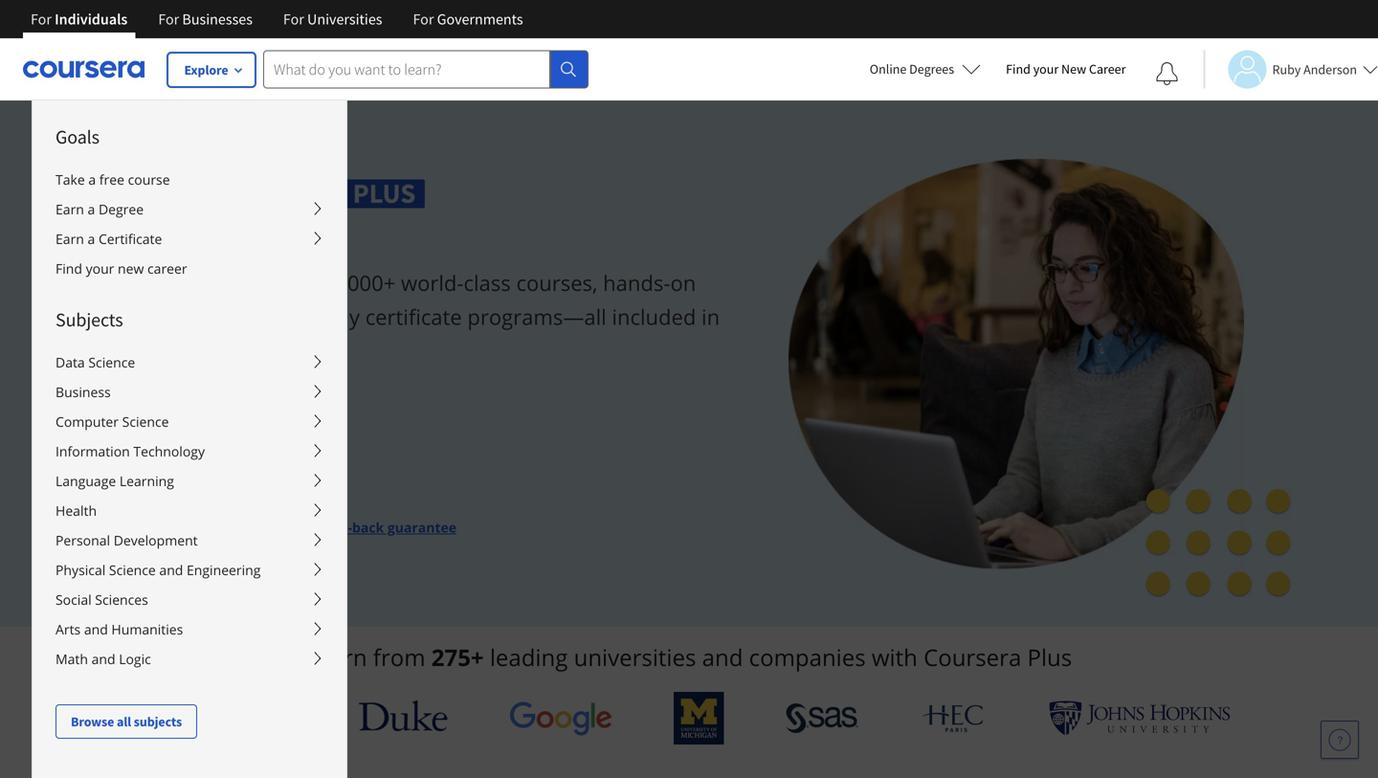 Task type: vqa. For each thing, say whether or not it's contained in the screenshot.
Professional Certificate - 8 course series Earn a career credential that demonstrates your expertise
no



Task type: locate. For each thing, give the bounding box(es) containing it.
for left universities
[[283, 10, 304, 29]]

earn inside earn a degree dropdown button
[[56, 200, 84, 218]]

1 vertical spatial science
[[122, 413, 169, 431]]

0 vertical spatial day
[[214, 473, 238, 492]]

earn down take in the top of the page
[[56, 200, 84, 218]]

in
[[702, 302, 720, 331]]

projects,
[[134, 302, 218, 331]]

1 horizontal spatial find
[[1006, 60, 1031, 78]]

1 vertical spatial day
[[275, 518, 299, 536]]

for for individuals
[[31, 10, 52, 29]]

online degrees
[[870, 60, 955, 78]]

2 vertical spatial a
[[88, 230, 95, 248]]

computer
[[56, 413, 119, 431]]

certificate
[[99, 230, 162, 248]]

for left the individuals at left
[[31, 10, 52, 29]]

back
[[352, 518, 384, 536]]

university of illinois at urbana-champaign image
[[147, 703, 297, 734]]

2 for from the left
[[158, 10, 179, 29]]

businesses
[[182, 10, 253, 29]]

2 earn from the top
[[56, 230, 84, 248]]

1 vertical spatial a
[[88, 200, 95, 218]]

for left businesses
[[158, 10, 179, 29]]

coursera image
[[23, 54, 145, 84]]

development
[[114, 531, 198, 549]]

world-
[[401, 269, 464, 297]]

arts and humanities button
[[33, 615, 347, 644]]

subscription
[[184, 336, 306, 365]]

4 for from the left
[[413, 10, 434, 29]]

a
[[88, 170, 96, 189], [88, 200, 95, 218], [88, 230, 95, 248]]

a left degree
[[88, 200, 95, 218]]

0 vertical spatial your
[[1034, 60, 1059, 78]]

subjects
[[56, 308, 123, 332]]

your
[[1034, 60, 1059, 78], [86, 259, 114, 278], [134, 336, 179, 365]]

and left logic
[[92, 650, 115, 668]]

free
[[99, 170, 124, 189]]

data
[[56, 353, 85, 371]]

earn down 'earn a degree'
[[56, 230, 84, 248]]

find for find your new career
[[56, 259, 82, 278]]

to
[[305, 269, 325, 297]]

earn
[[56, 200, 84, 218], [56, 230, 84, 248]]

2 vertical spatial science
[[109, 561, 156, 579]]

day
[[214, 473, 238, 492], [275, 518, 299, 536]]

$59
[[134, 429, 157, 447]]

on
[[671, 269, 696, 297]]

day left money-
[[275, 518, 299, 536]]

your inside the explore menu element
[[86, 259, 114, 278]]

1 vertical spatial find
[[56, 259, 82, 278]]

14-
[[255, 518, 275, 536]]

find left new
[[1006, 60, 1031, 78]]

explore menu element
[[33, 101, 347, 739]]

data science
[[56, 353, 135, 371]]

0 horizontal spatial your
[[86, 259, 114, 278]]

programs—all
[[468, 302, 607, 331]]

1 vertical spatial your
[[86, 259, 114, 278]]

earn for earn a certificate
[[56, 230, 84, 248]]

group
[[32, 100, 1245, 778]]

online degrees button
[[855, 48, 997, 90]]

0 vertical spatial a
[[88, 170, 96, 189]]

universities
[[574, 642, 696, 673]]

1 horizontal spatial your
[[134, 336, 179, 365]]

for governments
[[413, 10, 523, 29]]

physical science and engineering button
[[33, 555, 347, 585]]

banner navigation
[[15, 0, 539, 38]]

language learning button
[[33, 466, 347, 496]]

a for certificate
[[88, 230, 95, 248]]

0 vertical spatial find
[[1006, 60, 1031, 78]]

humanities
[[111, 620, 183, 639]]

science down personal development
[[109, 561, 156, 579]]

learn from 275+ leading universities and companies with coursera plus
[[306, 642, 1072, 673]]

and right arts
[[84, 620, 108, 639]]

for up what do you want to learn? text field
[[413, 10, 434, 29]]

earn a certificate button
[[33, 224, 347, 254]]

your for new
[[86, 259, 114, 278]]

sciences
[[95, 591, 148, 609]]

with left coursera
[[872, 642, 918, 673]]

help center image
[[1329, 728, 1352, 751]]

learning
[[120, 472, 174, 490]]

1 vertical spatial earn
[[56, 230, 84, 248]]

find for find your new career
[[1006, 60, 1031, 78]]

browse all subjects button
[[56, 705, 197, 739]]

1 for from the left
[[31, 10, 52, 29]]

for for governments
[[413, 10, 434, 29]]

with left 14-
[[221, 518, 251, 536]]

0 vertical spatial science
[[88, 353, 135, 371]]

find
[[1006, 60, 1031, 78], [56, 259, 82, 278]]

ruby
[[1273, 61, 1301, 78]]

math
[[56, 650, 88, 668]]

and down the development
[[159, 561, 183, 579]]

day left free
[[214, 473, 238, 492]]

0 vertical spatial earn
[[56, 200, 84, 218]]

a down 'earn a degree'
[[88, 230, 95, 248]]

1 earn from the top
[[56, 200, 84, 218]]

a for degree
[[88, 200, 95, 218]]

menu item
[[346, 100, 1245, 778]]

take
[[56, 170, 85, 189]]

google image
[[509, 701, 613, 736]]

find inside the explore menu element
[[56, 259, 82, 278]]

class
[[464, 269, 511, 297]]

earn for earn a degree
[[56, 200, 84, 218]]

1 vertical spatial with
[[872, 642, 918, 673]]

find your new career
[[56, 259, 187, 278]]

goals
[[56, 125, 100, 149]]

business button
[[33, 377, 347, 407]]

leading
[[490, 642, 568, 673]]

science inside popup button
[[88, 353, 135, 371]]

for
[[31, 10, 52, 29], [158, 10, 179, 29], [283, 10, 304, 29], [413, 10, 434, 29]]

science up business
[[88, 353, 135, 371]]

new
[[1062, 60, 1087, 78]]

None search field
[[263, 50, 589, 89]]

0 horizontal spatial find
[[56, 259, 82, 278]]

courses,
[[516, 269, 598, 297]]

ruby anderson button
[[1204, 50, 1378, 89]]

and inside 'dropdown button'
[[92, 650, 115, 668]]

explore button
[[168, 53, 256, 87]]

free
[[241, 473, 270, 492]]

1 horizontal spatial day
[[275, 518, 299, 536]]

science
[[88, 353, 135, 371], [122, 413, 169, 431], [109, 561, 156, 579]]

sas image
[[786, 703, 859, 734]]

or
[[134, 518, 148, 536]]

find your new career link
[[997, 57, 1136, 81]]

earn inside dropdown button
[[56, 230, 84, 248]]

day inside button
[[214, 473, 238, 492]]

0 horizontal spatial day
[[214, 473, 238, 492]]

science up information technology
[[122, 413, 169, 431]]

earn a certificate
[[56, 230, 162, 248]]

find down earn a certificate
[[56, 259, 82, 278]]

and up subscription
[[224, 302, 261, 331]]

university of michigan image
[[674, 692, 724, 745]]

guarantee
[[388, 518, 457, 536]]

2 vertical spatial your
[[134, 336, 179, 365]]

science for data
[[88, 353, 135, 371]]

/month,
[[157, 429, 211, 447]]

subjects
[[134, 713, 182, 730]]

a for free
[[88, 170, 96, 189]]

3 for from the left
[[283, 10, 304, 29]]

a left free
[[88, 170, 96, 189]]

math and logic
[[56, 650, 151, 668]]

information
[[56, 442, 130, 460]]

0 vertical spatial with
[[221, 518, 251, 536]]

2 horizontal spatial your
[[1034, 60, 1059, 78]]

data science button
[[33, 347, 347, 377]]



Task type: describe. For each thing, give the bounding box(es) containing it.
coursera
[[924, 642, 1022, 673]]

anderson
[[1304, 61, 1357, 78]]

personal
[[56, 531, 110, 549]]

engineering
[[187, 561, 261, 579]]

technology
[[133, 442, 205, 460]]

hec paris image
[[921, 699, 988, 738]]

all
[[117, 713, 131, 730]]

browse all subjects
[[71, 713, 182, 730]]

career
[[1089, 60, 1126, 78]]

certificate
[[365, 302, 462, 331]]

unlimited
[[134, 269, 230, 297]]

ruby anderson
[[1273, 61, 1357, 78]]

computer science button
[[33, 407, 347, 437]]

7,000+
[[330, 269, 396, 297]]

science for physical
[[109, 561, 156, 579]]

science for computer
[[122, 413, 169, 431]]

language learning
[[56, 472, 174, 490]]

for businesses
[[158, 10, 253, 29]]

language
[[56, 472, 116, 490]]

take a free course
[[56, 170, 170, 189]]

$399
[[152, 518, 182, 536]]

arts and humanities
[[56, 620, 183, 639]]

start
[[165, 473, 198, 492]]

money-
[[302, 518, 352, 536]]

and inside unlimited access to 7,000+ world-class courses, hands-on projects, and job-ready certificate programs—all included in your subscription
[[224, 302, 261, 331]]

explore
[[184, 61, 228, 78]]

unlimited access to 7,000+ world-class courses, hands-on projects, and job-ready certificate programs—all included in your subscription
[[134, 269, 720, 365]]

/year
[[182, 518, 218, 536]]

your inside unlimited access to 7,000+ world-class courses, hands-on projects, and job-ready certificate programs—all included in your subscription
[[134, 336, 179, 365]]

for for businesses
[[158, 10, 179, 29]]

math and logic button
[[33, 644, 347, 674]]

group containing goals
[[32, 100, 1245, 778]]

from
[[373, 642, 426, 673]]

new
[[118, 259, 144, 278]]

your for new
[[1034, 60, 1059, 78]]

7-
[[201, 473, 214, 492]]

What do you want to learn? text field
[[263, 50, 550, 89]]

1 horizontal spatial with
[[872, 642, 918, 673]]

course
[[128, 170, 170, 189]]

information technology button
[[33, 437, 347, 466]]

business
[[56, 383, 111, 401]]

coursera plus image
[[134, 180, 426, 208]]

career
[[147, 259, 187, 278]]

or $399 /year with 14-day money-back guarantee
[[134, 518, 457, 536]]

individuals
[[55, 10, 128, 29]]

start 7-day free trial button
[[134, 460, 334, 506]]

earn a degree button
[[33, 194, 347, 224]]

find your new career link
[[33, 254, 347, 283]]

take a free course link
[[33, 165, 347, 194]]

personal development
[[56, 531, 198, 549]]

governments
[[437, 10, 523, 29]]

universities
[[307, 10, 382, 29]]

health
[[56, 502, 97, 520]]

degrees
[[910, 60, 955, 78]]

ready
[[304, 302, 360, 331]]

personal development button
[[33, 526, 347, 555]]

social sciences
[[56, 591, 148, 609]]

physical science and engineering
[[56, 561, 261, 579]]

information technology
[[56, 442, 205, 460]]

learn
[[306, 642, 367, 673]]

for universities
[[283, 10, 382, 29]]

275+
[[432, 642, 484, 673]]

companies
[[749, 642, 866, 673]]

hands-
[[603, 269, 671, 297]]

logic
[[119, 650, 151, 668]]

physical
[[56, 561, 106, 579]]

start 7-day free trial
[[165, 473, 304, 492]]

show notifications image
[[1156, 62, 1179, 85]]

$59 /month, cancel anytime
[[134, 429, 316, 447]]

plus
[[1028, 642, 1072, 673]]

trial
[[273, 473, 304, 492]]

duke university image
[[359, 701, 448, 731]]

for for universities
[[283, 10, 304, 29]]

and up university of michigan image
[[702, 642, 743, 673]]

degree
[[99, 200, 144, 218]]

job-
[[267, 302, 304, 331]]

arts
[[56, 620, 81, 639]]

cancel
[[215, 429, 257, 447]]

social sciences button
[[33, 585, 347, 615]]

social
[[56, 591, 92, 609]]

earn a degree
[[56, 200, 144, 218]]

johns hopkins university image
[[1049, 701, 1231, 736]]

included
[[612, 302, 696, 331]]

health button
[[33, 496, 347, 526]]

0 horizontal spatial with
[[221, 518, 251, 536]]

computer science
[[56, 413, 169, 431]]



